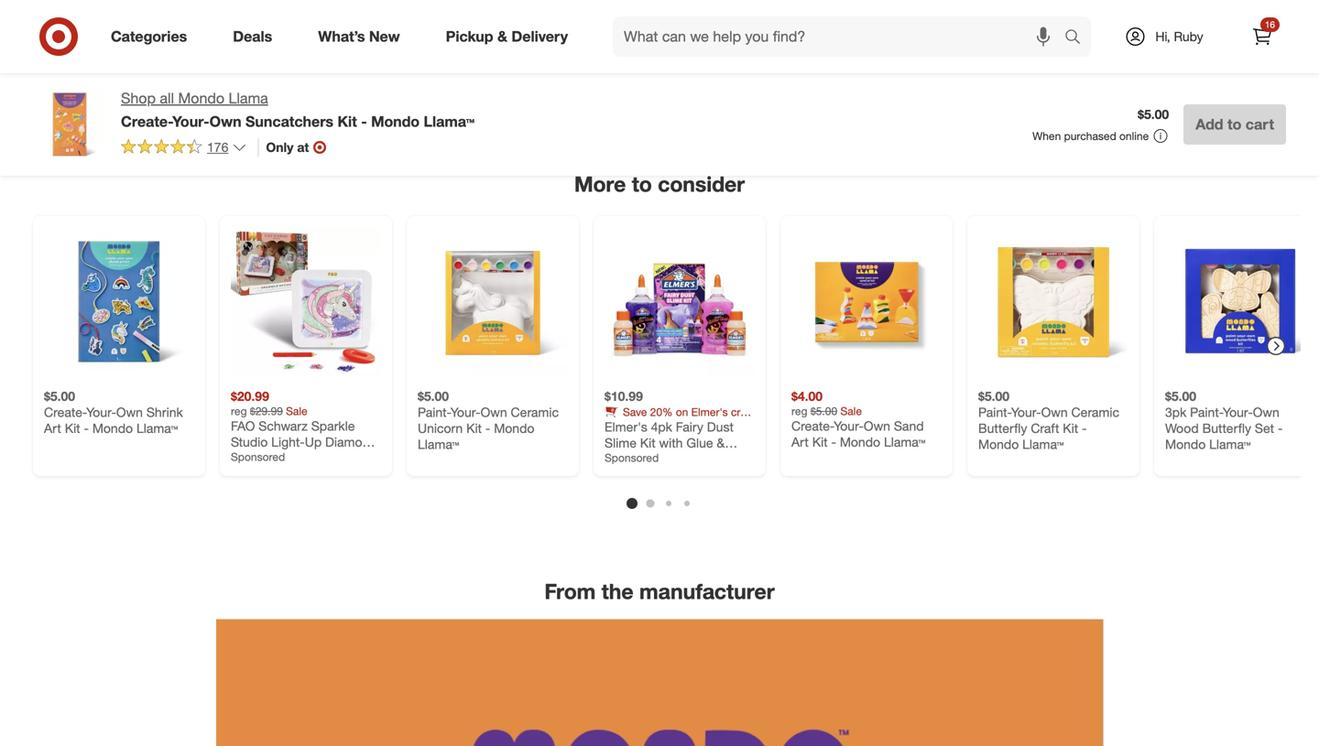 Task type: vqa. For each thing, say whether or not it's contained in the screenshot.
$5.00 in $5.00 Paint-Your-Own Ceramic Butterfly Craft Kit - Mondo Llama™
yes



Task type: describe. For each thing, give the bounding box(es) containing it.
$5.00 for $5.00 3pk paint-your-own wood butterfly set - mondo llama™
[[1165, 388, 1197, 404]]

kit inside shop all mondo llama create-your-own suncatchers kit - mondo llama™
[[338, 113, 357, 130]]

butterfly inside $5.00 3pk paint-your-own wood butterfly set - mondo llama™
[[1203, 420, 1252, 436]]

shop
[[121, 89, 156, 107]]

sale for schwarz
[[286, 404, 307, 418]]

from the manufacturer
[[545, 579, 775, 604]]

mondo down new
[[371, 113, 420, 130]]

own inside $5.00 create-your-own shrink art kit - mondo llama™
[[116, 404, 143, 420]]

set inside $5.00 3pk paint-your-own wood butterfly set - mondo llama™
[[1255, 420, 1274, 436]]

purchased
[[1064, 129, 1117, 143]]

- inside shop all mondo llama create-your-own suncatchers kit - mondo llama™
[[361, 113, 367, 130]]

suncatchers
[[246, 113, 334, 130]]

llama™ inside $4.00 reg $5.00 sale create-your-own sand art kit - mondo llama™
[[884, 434, 925, 450]]

$5.00 for $5.00 create-your-own shrink art kit - mondo llama™
[[44, 388, 75, 404]]

create- for $4.00
[[792, 418, 834, 434]]

$20.99 reg $29.99 sale fao schwarz sparkle studio light-up diamond painting starter set
[[231, 388, 377, 466]]

new
[[369, 28, 400, 45]]

the
[[602, 579, 634, 604]]

paint- inside $5.00 3pk paint-your-own wood butterfly set - mondo llama™
[[1190, 404, 1223, 420]]

unicorn
[[418, 420, 463, 436]]

sponsored for fao schwarz sparkle studio light-up diamond painting starter set
[[231, 450, 285, 464]]

sparkle
[[311, 418, 355, 434]]

painting
[[231, 450, 277, 466]]

elmer's 4pk fairy dust slime kit with glue & activator solution
[[605, 419, 734, 467]]

elmer's 4pk fairy dust slime kit with glue & activator solution image
[[605, 227, 755, 377]]

own inside shop all mondo llama create-your-own suncatchers kit - mondo llama™
[[209, 113, 241, 130]]

$5.00 for $5.00 paint-your-own ceramic unicorn kit - mondo llama™
[[418, 388, 449, 404]]

only at
[[266, 139, 309, 155]]

save 20% on elmer's craft kits
[[605, 405, 753, 433]]

fao schwarz sparkle studio light-up diamond painting starter set image
[[231, 227, 381, 377]]

own inside $4.00 reg $5.00 sale create-your-own sand art kit - mondo llama™
[[864, 418, 890, 434]]

mondo inside $5.00 create-your-own shrink art kit - mondo llama™
[[92, 420, 133, 436]]

art inside $4.00 reg $5.00 sale create-your-own sand art kit - mondo llama™
[[792, 434, 809, 450]]

llama™ inside $5.00 create-your-own shrink art kit - mondo llama™
[[136, 420, 178, 436]]

starter
[[281, 450, 320, 466]]

search
[[1056, 29, 1100, 47]]

your- inside $5.00 3pk paint-your-own wood butterfly set - mondo llama™
[[1223, 404, 1253, 420]]

$5.00 paint-your-own ceramic unicorn kit - mondo llama™
[[418, 388, 559, 452]]

wood
[[1165, 420, 1199, 436]]

manufacturer
[[639, 579, 775, 604]]

llama™ inside $5.00 3pk paint-your-own wood butterfly set - mondo llama™
[[1209, 436, 1251, 452]]

kit inside $4.00 reg $5.00 sale create-your-own sand art kit - mondo llama™
[[812, 434, 828, 450]]

own inside $5.00 paint-your-own ceramic butterfly craft kit - mondo llama™
[[1041, 404, 1068, 420]]

craft
[[731, 405, 753, 419]]

hi,
[[1156, 28, 1170, 44]]

kits
[[605, 419, 622, 433]]

deals link
[[217, 16, 295, 57]]

create- for shop
[[121, 113, 172, 130]]

create-your-own shrink art kit - mondo llama™ image
[[44, 227, 194, 377]]

- inside $5.00 create-your-own shrink art kit - mondo llama™
[[84, 420, 89, 436]]

categories link
[[95, 16, 210, 57]]

search button
[[1056, 16, 1100, 60]]

from
[[545, 579, 596, 604]]

kit inside $5.00 paint-your-own ceramic unicorn kit - mondo llama™
[[466, 420, 482, 436]]

ceramic for -
[[1071, 404, 1120, 420]]

activator
[[605, 451, 655, 467]]

studio
[[231, 434, 268, 450]]

llama™ inside $5.00 paint-your-own ceramic butterfly craft kit - mondo llama™
[[1023, 436, 1064, 452]]

consider
[[658, 171, 745, 197]]

sale for your-
[[841, 404, 862, 418]]

reg for $20.99
[[231, 404, 247, 418]]

solution
[[659, 451, 706, 467]]

- inside $5.00 paint-your-own ceramic unicorn kit - mondo llama™
[[485, 420, 490, 436]]

only
[[266, 139, 294, 155]]

shop all mondo llama create-your-own suncatchers kit - mondo llama™
[[121, 89, 475, 130]]

butterfly inside $5.00 paint-your-own ceramic butterfly craft kit - mondo llama™
[[978, 420, 1027, 436]]

set inside $20.99 reg $29.99 sale fao schwarz sparkle studio light-up diamond painting starter set
[[323, 450, 343, 466]]

- inside $4.00 reg $5.00 sale create-your-own sand art kit - mondo llama™
[[831, 434, 836, 450]]

20%
[[650, 405, 673, 419]]

llama™ inside $5.00 paint-your-own ceramic unicorn kit - mondo llama™
[[418, 436, 459, 452]]

with
[[659, 435, 683, 451]]

all
[[160, 89, 174, 107]]

& inside elmer's 4pk fairy dust slime kit with glue & activator solution
[[717, 435, 725, 451]]

mondo right the all
[[178, 89, 225, 107]]

$4.00 reg $5.00 sale create-your-own sand art kit - mondo llama™
[[792, 388, 925, 450]]

create- inside $5.00 create-your-own shrink art kit - mondo llama™
[[44, 404, 86, 420]]

paint-your-own ceramic butterfly craft kit - mondo llama™ image
[[978, 227, 1129, 377]]

what's
[[318, 28, 365, 45]]

$5.00 paint-your-own ceramic butterfly craft kit - mondo llama™
[[978, 388, 1120, 452]]

own inside $5.00 paint-your-own ceramic unicorn kit - mondo llama™
[[481, 404, 507, 420]]

176 link
[[121, 138, 247, 159]]

elmer's inside save 20% on elmer's craft kits
[[691, 405, 728, 419]]

what's new
[[318, 28, 400, 45]]

glue
[[687, 435, 713, 451]]

up
[[305, 434, 322, 450]]

3pk
[[1165, 404, 1187, 420]]

what's new link
[[303, 16, 423, 57]]



Task type: locate. For each thing, give the bounding box(es) containing it.
categories
[[111, 28, 187, 45]]

$20.99
[[231, 388, 269, 404]]

1 sale from the left
[[286, 404, 307, 418]]

$29.99
[[250, 404, 283, 418]]

paint- inside $5.00 paint-your-own ceramic unicorn kit - mondo llama™
[[418, 404, 451, 420]]

2 reg from the left
[[792, 404, 808, 418]]

1 paint- from the left
[[418, 404, 451, 420]]

0 horizontal spatial reg
[[231, 404, 247, 418]]

0 horizontal spatial elmer's
[[605, 419, 647, 435]]

mondo inside $5.00 3pk paint-your-own wood butterfly set - mondo llama™
[[1165, 436, 1206, 452]]

ceramic
[[511, 404, 559, 420], [1071, 404, 1120, 420]]

create-your-own sand art kit - mondo llama™ image
[[792, 227, 942, 377]]

$5.00 inside $5.00 paint-your-own ceramic butterfly craft kit - mondo llama™
[[978, 388, 1010, 404]]

your- inside $5.00 create-your-own shrink art kit - mondo llama™
[[86, 404, 116, 420]]

$5.00 inside $5.00 create-your-own shrink art kit - mondo llama™
[[44, 388, 75, 404]]

1 horizontal spatial art
[[792, 434, 809, 450]]

dust
[[707, 419, 734, 435]]

kit
[[338, 113, 357, 130], [65, 420, 80, 436], [466, 420, 482, 436], [1063, 420, 1078, 436], [812, 434, 828, 450], [640, 435, 656, 451]]

2 ceramic from the left
[[1071, 404, 1120, 420]]

16 link
[[1242, 16, 1283, 57]]

1 horizontal spatial reg
[[792, 404, 808, 418]]

llama™
[[424, 113, 475, 130], [136, 420, 178, 436], [884, 434, 925, 450], [418, 436, 459, 452], [1023, 436, 1064, 452], [1209, 436, 1251, 452]]

pickup
[[446, 28, 493, 45]]

$5.00 inside $5.00 3pk paint-your-own wood butterfly set - mondo llama™
[[1165, 388, 1197, 404]]

butterfly right wood at the bottom right
[[1203, 420, 1252, 436]]

more
[[574, 171, 626, 197]]

mondo inside $5.00 paint-your-own ceramic unicorn kit - mondo llama™
[[494, 420, 535, 436]]

& right glue at the right
[[717, 435, 725, 451]]

your-
[[172, 113, 209, 130], [86, 404, 116, 420], [451, 404, 481, 420], [1011, 404, 1041, 420], [1223, 404, 1253, 420], [834, 418, 864, 434]]

ceramic inside $5.00 paint-your-own ceramic unicorn kit - mondo llama™
[[511, 404, 559, 420]]

paint- for butterfly
[[978, 404, 1011, 420]]

save
[[623, 405, 647, 419]]

add to cart
[[52, 22, 111, 35], [239, 22, 298, 35], [426, 22, 485, 35], [613, 22, 672, 35], [800, 22, 859, 35], [987, 22, 1046, 35], [1174, 22, 1233, 35], [1196, 115, 1274, 133]]

- inside $5.00 paint-your-own ceramic butterfly craft kit - mondo llama™
[[1082, 420, 1087, 436]]

on
[[676, 405, 688, 419]]

diamond
[[325, 434, 377, 450]]

ceramic for mondo
[[511, 404, 559, 420]]

1 butterfly from the left
[[978, 420, 1027, 436]]

0 vertical spatial &
[[497, 28, 508, 45]]

paint- for unicorn
[[418, 404, 451, 420]]

your- inside $4.00 reg $5.00 sale create-your-own sand art kit - mondo llama™
[[834, 418, 864, 434]]

1 horizontal spatial butterfly
[[1203, 420, 1252, 436]]

add
[[52, 22, 73, 35], [239, 22, 260, 35], [426, 22, 447, 35], [613, 22, 634, 35], [800, 22, 821, 35], [987, 22, 1008, 35], [1174, 22, 1194, 35], [1196, 115, 1224, 133]]

mondo left craft
[[978, 436, 1019, 452]]

$5.00 for $5.00 paint-your-own ceramic butterfly craft kit - mondo llama™
[[978, 388, 1010, 404]]

cart
[[90, 22, 111, 35], [277, 22, 298, 35], [464, 22, 485, 35], [650, 22, 672, 35], [837, 22, 859, 35], [1024, 22, 1046, 35], [1211, 22, 1233, 35], [1246, 115, 1274, 133]]

sale inside $20.99 reg $29.99 sale fao schwarz sparkle studio light-up diamond painting starter set
[[286, 404, 307, 418]]

paint- inside $5.00 paint-your-own ceramic butterfly craft kit - mondo llama™
[[978, 404, 1011, 420]]

mondo inside $4.00 reg $5.00 sale create-your-own sand art kit - mondo llama™
[[840, 434, 880, 450]]

$5.00
[[1138, 106, 1169, 122], [44, 388, 75, 404], [418, 388, 449, 404], [978, 388, 1010, 404], [1165, 388, 1197, 404], [811, 404, 837, 418]]

reg right craft
[[792, 404, 808, 418]]

3pk paint-your-own wood butterfly set - mondo llama™ image
[[1165, 227, 1316, 377]]

3 paint- from the left
[[1190, 404, 1223, 420]]

1 horizontal spatial sponsored
[[605, 451, 659, 465]]

elmer's
[[691, 405, 728, 419], [605, 419, 647, 435]]

1 horizontal spatial elmer's
[[691, 405, 728, 419]]

0 horizontal spatial butterfly
[[978, 420, 1027, 436]]

reg for $4.00
[[792, 404, 808, 418]]

slime
[[605, 435, 637, 451]]

elmer's down '$10.99'
[[605, 419, 647, 435]]

fairy
[[676, 419, 704, 435]]

your- inside shop all mondo llama create-your-own suncatchers kit - mondo llama™
[[172, 113, 209, 130]]

2 horizontal spatial paint-
[[1190, 404, 1223, 420]]

when
[[1033, 129, 1061, 143]]

1 ceramic from the left
[[511, 404, 559, 420]]

1 vertical spatial set
[[323, 450, 343, 466]]

sale right $4.00
[[841, 404, 862, 418]]

set right up
[[323, 450, 343, 466]]

1 horizontal spatial create-
[[121, 113, 172, 130]]

delivery
[[512, 28, 568, 45]]

your- inside $5.00 paint-your-own ceramic unicorn kit - mondo llama™
[[451, 404, 481, 420]]

your- inside $5.00 paint-your-own ceramic butterfly craft kit - mondo llama™
[[1011, 404, 1041, 420]]

butterfly left craft
[[978, 420, 1027, 436]]

mondo right unicorn
[[494, 420, 535, 436]]

create-
[[121, 113, 172, 130], [44, 404, 86, 420], [792, 418, 834, 434]]

$5.00 for $5.00
[[1138, 106, 1169, 122]]

16
[[1265, 19, 1275, 30]]

create- inside $4.00 reg $5.00 sale create-your-own sand art kit - mondo llama™
[[792, 418, 834, 434]]

2 butterfly from the left
[[1203, 420, 1252, 436]]

butterfly
[[978, 420, 1027, 436], [1203, 420, 1252, 436]]

elmer's right 'on'
[[691, 405, 728, 419]]

llama™ inside shop all mondo llama create-your-own suncatchers kit - mondo llama™
[[424, 113, 475, 130]]

0 horizontal spatial &
[[497, 28, 508, 45]]

0 horizontal spatial paint-
[[418, 404, 451, 420]]

light-
[[271, 434, 305, 450]]

mondo left the sand
[[840, 434, 880, 450]]

ceramic right craft
[[1071, 404, 1120, 420]]

4pk
[[651, 419, 672, 435]]

reg inside $20.99 reg $29.99 sale fao schwarz sparkle studio light-up diamond painting starter set
[[231, 404, 247, 418]]

schwarz
[[259, 418, 308, 434]]

0 horizontal spatial sponsored
[[231, 450, 285, 464]]

shrink
[[146, 404, 183, 420]]

add to cart button
[[44, 14, 119, 43], [231, 14, 306, 43], [418, 14, 493, 43], [605, 14, 680, 43], [792, 14, 867, 43], [978, 14, 1054, 43], [1165, 14, 1241, 43], [1184, 104, 1286, 145]]

hi, ruby
[[1156, 28, 1204, 44]]

2 sale from the left
[[841, 404, 862, 418]]

sponsored down fao
[[231, 450, 285, 464]]

$5.00 inside $4.00 reg $5.00 sale create-your-own sand art kit - mondo llama™
[[811, 404, 837, 418]]

ceramic inside $5.00 paint-your-own ceramic butterfly craft kit - mondo llama™
[[1071, 404, 1120, 420]]

-
[[361, 113, 367, 130], [84, 420, 89, 436], [485, 420, 490, 436], [1082, 420, 1087, 436], [1278, 420, 1283, 436], [831, 434, 836, 450]]

mondo left shrink
[[92, 420, 133, 436]]

craft
[[1031, 420, 1059, 436]]

elmer's inside elmer's 4pk fairy dust slime kit with glue & activator solution
[[605, 419, 647, 435]]

fao
[[231, 418, 255, 434]]

2 paint- from the left
[[978, 404, 1011, 420]]

mondo down 3pk
[[1165, 436, 1206, 452]]

$5.00 3pk paint-your-own wood butterfly set - mondo llama™
[[1165, 388, 1283, 452]]

art
[[44, 420, 61, 436], [792, 434, 809, 450]]

more to consider
[[574, 171, 745, 197]]

1 horizontal spatial paint-
[[978, 404, 1011, 420]]

What can we help you find? suggestions appear below search field
[[613, 16, 1069, 57]]

at
[[297, 139, 309, 155]]

paint-your-own ceramic unicorn kit - mondo llama™ image
[[418, 227, 568, 377]]

2 horizontal spatial create-
[[792, 418, 834, 434]]

sponsored for elmer's 4pk fairy dust slime kit with glue & activator solution
[[605, 451, 659, 465]]

art inside $5.00 create-your-own shrink art kit - mondo llama™
[[44, 420, 61, 436]]

& right pickup
[[497, 28, 508, 45]]

ceramic left kits
[[511, 404, 559, 420]]

paint-
[[418, 404, 451, 420], [978, 404, 1011, 420], [1190, 404, 1223, 420]]

kit inside $5.00 paint-your-own ceramic butterfly craft kit - mondo llama™
[[1063, 420, 1078, 436]]

sponsored down kits
[[605, 451, 659, 465]]

1 horizontal spatial set
[[1255, 420, 1274, 436]]

reg
[[231, 404, 247, 418], [792, 404, 808, 418]]

online
[[1120, 129, 1149, 143]]

image of create-your-own suncatchers kit - mondo llama™ image
[[33, 88, 106, 161]]

0 horizontal spatial art
[[44, 420, 61, 436]]

sale inside $4.00 reg $5.00 sale create-your-own sand art kit - mondo llama™
[[841, 404, 862, 418]]

sand
[[894, 418, 924, 434]]

pickup & delivery link
[[430, 16, 591, 57]]

$4.00
[[792, 388, 823, 404]]

to
[[76, 22, 87, 35], [263, 22, 274, 35], [450, 22, 460, 35], [637, 22, 647, 35], [824, 22, 834, 35], [1011, 22, 1021, 35], [1198, 22, 1208, 35], [1228, 115, 1242, 133], [632, 171, 652, 197]]

own inside $5.00 3pk paint-your-own wood butterfly set - mondo llama™
[[1253, 404, 1280, 420]]

sponsored
[[231, 450, 285, 464], [605, 451, 659, 465]]

mondo
[[178, 89, 225, 107], [371, 113, 420, 130], [92, 420, 133, 436], [494, 420, 535, 436], [840, 434, 880, 450], [978, 436, 1019, 452], [1165, 436, 1206, 452]]

create- inside shop all mondo llama create-your-own suncatchers kit - mondo llama™
[[121, 113, 172, 130]]

sale right $29.99
[[286, 404, 307, 418]]

ruby
[[1174, 28, 1204, 44]]

reg inside $4.00 reg $5.00 sale create-your-own sand art kit - mondo llama™
[[792, 404, 808, 418]]

pickup & delivery
[[446, 28, 568, 45]]

kit inside elmer's 4pk fairy dust slime kit with glue & activator solution
[[640, 435, 656, 451]]

set right wood at the bottom right
[[1255, 420, 1274, 436]]

0 horizontal spatial set
[[323, 450, 343, 466]]

mondo inside $5.00 paint-your-own ceramic butterfly craft kit - mondo llama™
[[978, 436, 1019, 452]]

&
[[497, 28, 508, 45], [717, 435, 725, 451]]

llama
[[229, 89, 268, 107]]

0 horizontal spatial sale
[[286, 404, 307, 418]]

$10.99
[[605, 388, 643, 404]]

kit inside $5.00 create-your-own shrink art kit - mondo llama™
[[65, 420, 80, 436]]

0 horizontal spatial ceramic
[[511, 404, 559, 420]]

1 horizontal spatial sale
[[841, 404, 862, 418]]

176
[[207, 139, 228, 155]]

- inside $5.00 3pk paint-your-own wood butterfly set - mondo llama™
[[1278, 420, 1283, 436]]

deals
[[233, 28, 272, 45]]

when purchased online
[[1033, 129, 1149, 143]]

set
[[1255, 420, 1274, 436], [323, 450, 343, 466]]

1 vertical spatial &
[[717, 435, 725, 451]]

0 horizontal spatial create-
[[44, 404, 86, 420]]

1 horizontal spatial ceramic
[[1071, 404, 1120, 420]]

0 vertical spatial set
[[1255, 420, 1274, 436]]

1 reg from the left
[[231, 404, 247, 418]]

$5.00 create-your-own shrink art kit - mondo llama™
[[44, 388, 183, 436]]

reg left $29.99
[[231, 404, 247, 418]]

1 horizontal spatial &
[[717, 435, 725, 451]]

sale
[[286, 404, 307, 418], [841, 404, 862, 418]]

$5.00 inside $5.00 paint-your-own ceramic unicorn kit - mondo llama™
[[418, 388, 449, 404]]



